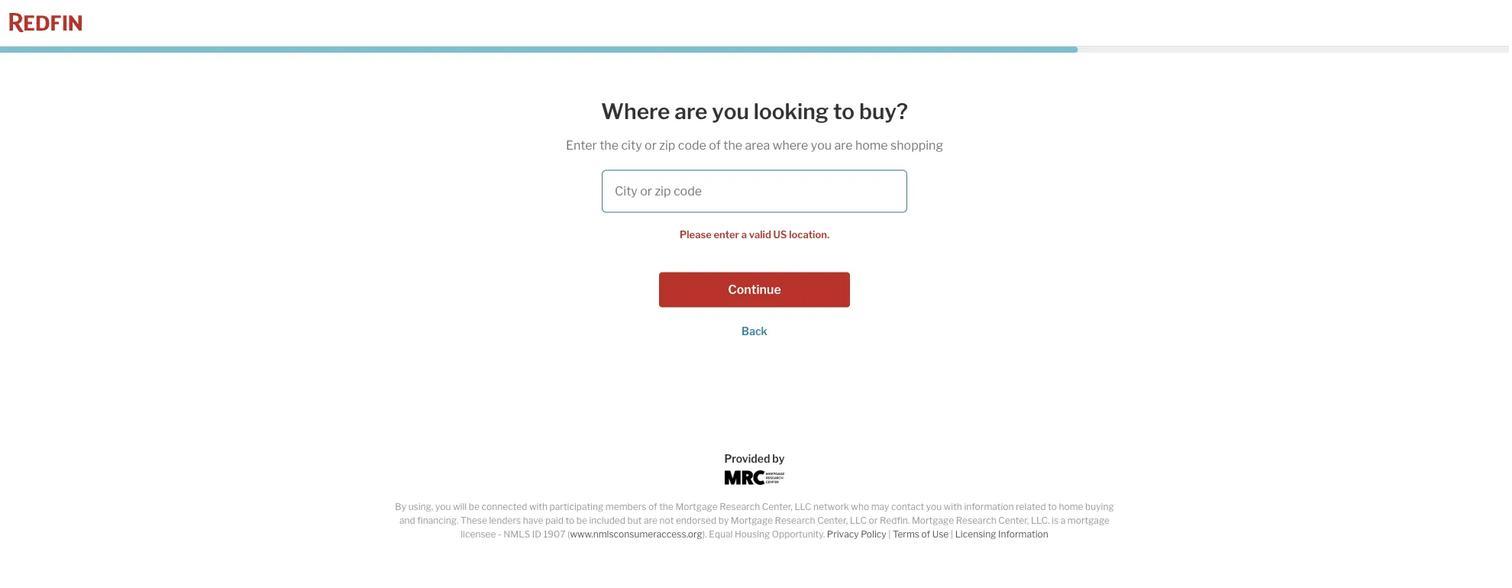 Task type: locate. For each thing, give the bounding box(es) containing it.
1 horizontal spatial |
[[951, 529, 954, 540]]

2 vertical spatial of
[[922, 529, 931, 540]]

2 vertical spatial are
[[644, 515, 658, 526]]

1 vertical spatial or
[[869, 515, 878, 526]]

0 vertical spatial llc
[[795, 502, 812, 513]]

research up "housing"
[[720, 502, 760, 513]]

|
[[889, 529, 891, 540], [951, 529, 954, 540]]

by
[[773, 452, 785, 465], [719, 515, 729, 526]]

1 horizontal spatial research
[[775, 515, 816, 526]]

housing
[[735, 529, 770, 540]]

to
[[1048, 502, 1057, 513], [566, 515, 575, 526]]

of left use
[[922, 529, 931, 540]]

1 vertical spatial by
[[719, 515, 729, 526]]

a right is
[[1061, 515, 1066, 526]]

llc up opportunity. at the bottom
[[795, 502, 812, 513]]

llc up privacy policy link
[[850, 515, 867, 526]]

to up (
[[566, 515, 575, 526]]

of right code
[[709, 138, 721, 153]]

participating
[[550, 502, 604, 513]]

1 horizontal spatial a
[[1061, 515, 1066, 526]]

center, down the network
[[818, 515, 848, 526]]

1 horizontal spatial be
[[577, 515, 588, 526]]

but
[[628, 515, 642, 526]]

research up opportunity. at the bottom
[[775, 515, 816, 526]]

equal
[[709, 529, 733, 540]]

of right members
[[649, 502, 658, 513]]

use
[[933, 529, 949, 540]]

financing.
[[417, 515, 459, 526]]

| down redfin.
[[889, 529, 891, 540]]

privacy policy link
[[827, 529, 887, 540]]

0 horizontal spatial of
[[649, 502, 658, 513]]

0 vertical spatial a
[[742, 229, 747, 241]]

by up equal
[[719, 515, 729, 526]]

who
[[851, 502, 870, 513]]

buying
[[1086, 502, 1115, 513]]

of inside by using, you will be connected with participating members of the mortgage research center, llc network who may contact you with information related to home buying and financing. these lenders have paid to be included but are not endorsed by mortgage research center, llc or redfin. mortgage research center, llc. is a mortgage licensee - nmls id 1907 (
[[649, 502, 658, 513]]

(
[[568, 529, 570, 540]]

1 vertical spatial a
[[1061, 515, 1066, 526]]

be up these
[[469, 502, 480, 513]]

are down "to buy?"
[[835, 138, 853, 153]]

mortgage up "housing"
[[731, 515, 773, 526]]

| right use
[[951, 529, 954, 540]]

please enter a valid us location.
[[680, 229, 830, 241]]

you right contact
[[927, 502, 942, 513]]

www.nmlsconsumeraccess.org link
[[570, 529, 703, 540]]

or up the policy
[[869, 515, 878, 526]]

lenders
[[489, 515, 521, 526]]

members
[[606, 502, 647, 513]]

the
[[600, 138, 619, 153], [724, 138, 743, 153], [660, 502, 674, 513]]

1 vertical spatial be
[[577, 515, 588, 526]]

may
[[872, 502, 890, 513]]

opportunity.
[[772, 529, 825, 540]]

nmls
[[504, 529, 530, 540]]

2 | from the left
[[951, 529, 954, 540]]

0 horizontal spatial are
[[644, 515, 658, 526]]

with up use
[[944, 502, 963, 513]]

a
[[742, 229, 747, 241], [1061, 515, 1066, 526]]

research
[[720, 502, 760, 513], [775, 515, 816, 526], [956, 515, 997, 526]]

1 vertical spatial to
[[566, 515, 575, 526]]

0 vertical spatial be
[[469, 502, 480, 513]]

0 vertical spatial of
[[709, 138, 721, 153]]

or
[[645, 138, 657, 153], [869, 515, 878, 526]]

mortgage up use
[[912, 515, 954, 526]]

llc.
[[1031, 515, 1050, 526]]

information
[[999, 529, 1049, 540]]

1 vertical spatial llc
[[850, 515, 867, 526]]

1 with from the left
[[529, 502, 548, 513]]

mortgage
[[1068, 515, 1110, 526]]

are left "not"
[[644, 515, 658, 526]]

us
[[774, 229, 787, 241]]

privacy
[[827, 529, 859, 540]]

).
[[703, 529, 707, 540]]

center, up opportunity. at the bottom
[[762, 502, 793, 513]]

mortgage research center image
[[725, 471, 785, 485]]

2 horizontal spatial mortgage
[[912, 515, 954, 526]]

you up financing.
[[435, 502, 451, 513]]

0 horizontal spatial a
[[742, 229, 747, 241]]

or left zip
[[645, 138, 657, 153]]

0 horizontal spatial |
[[889, 529, 891, 540]]

2 horizontal spatial of
[[922, 529, 931, 540]]

home shopping
[[856, 138, 944, 153]]

are up code
[[675, 98, 708, 124]]

1 horizontal spatial mortgage
[[731, 515, 773, 526]]

2 with from the left
[[944, 502, 963, 513]]

1 horizontal spatial with
[[944, 502, 963, 513]]

location.
[[789, 229, 830, 241]]

0 vertical spatial by
[[773, 452, 785, 465]]

are
[[675, 98, 708, 124], [835, 138, 853, 153], [644, 515, 658, 526]]

the up "not"
[[660, 502, 674, 513]]

llc
[[795, 502, 812, 513], [850, 515, 867, 526]]

research up licensing
[[956, 515, 997, 526]]

of
[[709, 138, 721, 153], [649, 502, 658, 513], [922, 529, 931, 540]]

will
[[453, 502, 467, 513]]

a left valid
[[742, 229, 747, 241]]

1 horizontal spatial or
[[869, 515, 878, 526]]

1 horizontal spatial are
[[675, 98, 708, 124]]

be
[[469, 502, 480, 513], [577, 515, 588, 526]]

with up have
[[529, 502, 548, 513]]

mortgage
[[676, 502, 718, 513], [731, 515, 773, 526], [912, 515, 954, 526]]

2 horizontal spatial are
[[835, 138, 853, 153]]

looking
[[754, 98, 829, 124]]

0 horizontal spatial or
[[645, 138, 657, 153]]

0 horizontal spatial research
[[720, 502, 760, 513]]

0 horizontal spatial by
[[719, 515, 729, 526]]

to buy?
[[834, 98, 908, 124]]

1 | from the left
[[889, 529, 891, 540]]

zip
[[660, 138, 676, 153]]

1 vertical spatial are
[[835, 138, 853, 153]]

1 horizontal spatial the
[[660, 502, 674, 513]]

to up is
[[1048, 502, 1057, 513]]

1 horizontal spatial of
[[709, 138, 721, 153]]

the left city
[[600, 138, 619, 153]]

with
[[529, 502, 548, 513], [944, 502, 963, 513]]

information
[[965, 502, 1014, 513]]

area
[[745, 138, 770, 153]]

you
[[712, 98, 750, 124], [811, 138, 832, 153], [435, 502, 451, 513], [927, 502, 942, 513]]

0 horizontal spatial with
[[529, 502, 548, 513]]

-
[[498, 529, 502, 540]]

be down participating
[[577, 515, 588, 526]]

by up mortgage research center image
[[773, 452, 785, 465]]

not
[[660, 515, 674, 526]]

using,
[[409, 502, 434, 513]]

the left the area at the top
[[724, 138, 743, 153]]

1 horizontal spatial to
[[1048, 502, 1057, 513]]

continue
[[728, 282, 781, 297]]

center,
[[762, 502, 793, 513], [818, 515, 848, 526], [999, 515, 1029, 526]]

1 vertical spatial of
[[649, 502, 658, 513]]

city
[[622, 138, 642, 153]]

where
[[601, 98, 670, 124]]

by inside by using, you will be connected with participating members of the mortgage research center, llc network who may contact you with information related to home buying and financing. these lenders have paid to be included but are not endorsed by mortgage research center, llc or redfin. mortgage research center, llc. is a mortgage licensee - nmls id 1907 (
[[719, 515, 729, 526]]

mortgage up endorsed
[[676, 502, 718, 513]]

1 horizontal spatial llc
[[850, 515, 867, 526]]

where
[[773, 138, 809, 153]]

center, up 'information'
[[999, 515, 1029, 526]]

included
[[589, 515, 626, 526]]

licensing information link
[[956, 529, 1049, 540]]

network
[[814, 502, 849, 513]]

related
[[1016, 502, 1047, 513]]

please
[[680, 229, 712, 241]]



Task type: describe. For each thing, give the bounding box(es) containing it.
back
[[742, 325, 768, 338]]

you up enter the city or zip code of the area where you are home shopping
[[712, 98, 750, 124]]

valid
[[749, 229, 772, 241]]

0 horizontal spatial to
[[566, 515, 575, 526]]

of for terms
[[922, 529, 931, 540]]

are inside by using, you will be connected with participating members of the mortgage research center, llc network who may contact you with information related to home buying and financing. these lenders have paid to be included but are not endorsed by mortgage research center, llc or redfin. mortgage research center, llc. is a mortgage licensee - nmls id 1907 (
[[644, 515, 658, 526]]

where are you looking to buy?
[[601, 98, 908, 124]]

these
[[461, 515, 487, 526]]

0 horizontal spatial the
[[600, 138, 619, 153]]

and
[[400, 515, 415, 526]]

1907
[[544, 529, 566, 540]]

enter
[[714, 229, 740, 241]]

back button
[[742, 325, 768, 338]]

provided
[[725, 452, 771, 465]]

endorsed
[[676, 515, 717, 526]]

1 horizontal spatial by
[[773, 452, 785, 465]]

continue button
[[659, 272, 850, 308]]

the inside by using, you will be connected with participating members of the mortgage research center, llc network who may contact you with information related to home buying and financing. these lenders have paid to be included but are not endorsed by mortgage research center, llc or redfin. mortgage research center, llc. is a mortgage licensee - nmls id 1907 (
[[660, 502, 674, 513]]

policy
[[861, 529, 887, 540]]

provided by
[[725, 452, 785, 465]]

terms of use link
[[893, 529, 949, 540]]

redfin.
[[880, 515, 910, 526]]

of for members
[[649, 502, 658, 513]]

enter
[[566, 138, 597, 153]]

2 horizontal spatial center,
[[999, 515, 1029, 526]]

or inside by using, you will be connected with participating members of the mortgage research center, llc network who may contact you with information related to home buying and financing. these lenders have paid to be included but are not endorsed by mortgage research center, llc or redfin. mortgage research center, llc. is a mortgage licensee - nmls id 1907 (
[[869, 515, 878, 526]]

a inside by using, you will be connected with participating members of the mortgage research center, llc network who may contact you with information related to home buying and financing. these lenders have paid to be included but are not endorsed by mortgage research center, llc or redfin. mortgage research center, llc. is a mortgage licensee - nmls id 1907 (
[[1061, 515, 1066, 526]]

by
[[395, 502, 407, 513]]

1 horizontal spatial center,
[[818, 515, 848, 526]]

0 vertical spatial or
[[645, 138, 657, 153]]

2 horizontal spatial the
[[724, 138, 743, 153]]

0 vertical spatial to
[[1048, 502, 1057, 513]]

0 horizontal spatial mortgage
[[676, 502, 718, 513]]

contact
[[892, 502, 925, 513]]

code
[[678, 138, 707, 153]]

licensee
[[461, 529, 496, 540]]

is
[[1052, 515, 1059, 526]]

home
[[1059, 502, 1084, 513]]

Where are you looking to buy? text field
[[602, 170, 908, 213]]

you right where
[[811, 138, 832, 153]]

paid
[[546, 515, 564, 526]]

www.nmlsconsumeraccess.org
[[570, 529, 703, 540]]

0 vertical spatial are
[[675, 98, 708, 124]]

by using, you will be connected with participating members of the mortgage research center, llc network who may contact you with information related to home buying and financing. these lenders have paid to be included but are not endorsed by mortgage research center, llc or redfin. mortgage research center, llc. is a mortgage licensee - nmls id 1907 (
[[395, 502, 1115, 540]]

www.nmlsconsumeraccess.org ). equal housing opportunity. privacy policy | terms of use | licensing information
[[570, 529, 1049, 540]]

0 horizontal spatial be
[[469, 502, 480, 513]]

enter the city or zip code of the area where you are home shopping
[[566, 138, 944, 153]]

have
[[523, 515, 544, 526]]

terms
[[893, 529, 920, 540]]

id
[[532, 529, 542, 540]]

licensing
[[956, 529, 997, 540]]

2 horizontal spatial research
[[956, 515, 997, 526]]

connected
[[482, 502, 527, 513]]

0 horizontal spatial llc
[[795, 502, 812, 513]]

0 horizontal spatial center,
[[762, 502, 793, 513]]



Task type: vqa. For each thing, say whether or not it's contained in the screenshot.
to to the bottom
yes



